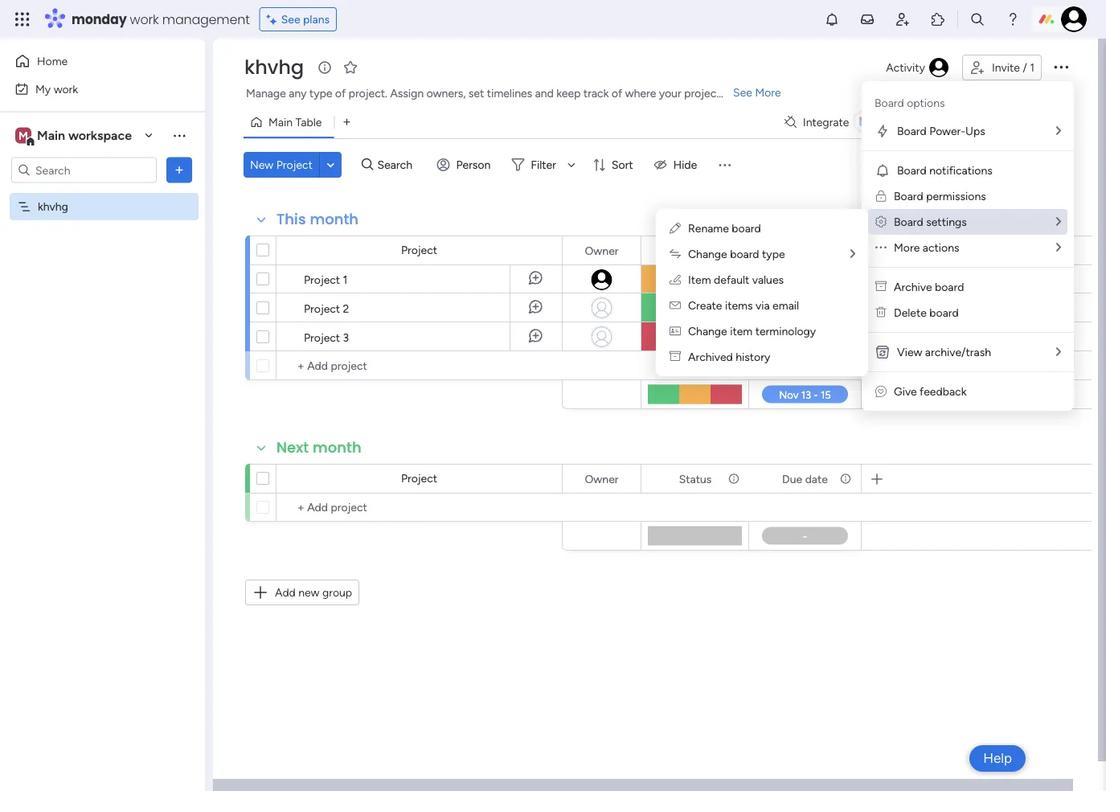 Task type: describe. For each thing, give the bounding box(es) containing it.
board notifications
[[898, 164, 993, 177]]

inbox image
[[860, 11, 876, 27]]

owner for 2nd owner field from the bottom of the page
[[585, 244, 619, 257]]

board for board settings
[[895, 215, 924, 229]]

plans
[[303, 12, 330, 26]]

give
[[895, 385, 918, 399]]

list arrow image for change board type
[[851, 248, 856, 260]]

v2 user feedback image
[[876, 385, 887, 399]]

2 status from the top
[[680, 472, 712, 486]]

email
[[773, 299, 800, 313]]

this
[[277, 209, 306, 230]]

gary orlando image
[[1062, 6, 1088, 32]]

0 horizontal spatial options image
[[171, 162, 187, 178]]

dapulse archived image for archive board
[[876, 280, 887, 294]]

1 due from the top
[[783, 244, 803, 257]]

new
[[299, 586, 320, 600]]

type for board
[[763, 247, 786, 261]]

2 status field from the top
[[676, 470, 716, 488]]

stands.
[[724, 86, 760, 100]]

see plans button
[[260, 7, 337, 31]]

see more link
[[732, 84, 783, 101]]

see for see more
[[734, 86, 753, 99]]

v2 item default values image
[[670, 273, 681, 287]]

dapulse admin menu image
[[876, 215, 887, 229]]

menu image
[[717, 157, 733, 173]]

project 3
[[304, 331, 349, 344]]

rename
[[689, 222, 730, 235]]

sort
[[612, 158, 634, 172]]

filter
[[531, 158, 557, 172]]

/
[[1024, 61, 1028, 74]]

manage
[[246, 86, 286, 100]]

menu containing board options
[[862, 81, 1075, 411]]

working
[[662, 273, 704, 287]]

help
[[984, 751, 1013, 767]]

v2 delete line image
[[876, 306, 887, 320]]

v2 done deadline image
[[755, 300, 768, 316]]

values
[[753, 273, 784, 287]]

feedback
[[920, 385, 967, 399]]

activity
[[887, 61, 926, 74]]

integrate
[[804, 115, 850, 129]]

angle down image
[[327, 159, 335, 171]]

board for board power-ups
[[898, 124, 927, 138]]

add new group button
[[245, 580, 360, 606]]

archive
[[895, 280, 933, 294]]

actions
[[923, 241, 960, 255]]

board power-ups image
[[875, 123, 891, 139]]

autopilot image
[[951, 111, 965, 132]]

create
[[689, 299, 723, 313]]

2
[[343, 302, 349, 315]]

work for my
[[54, 82, 78, 96]]

2 owner field from the top
[[581, 470, 623, 488]]

sort button
[[586, 152, 643, 178]]

board for delete
[[930, 306, 960, 320]]

where
[[626, 86, 657, 100]]

1 status field from the top
[[676, 242, 716, 259]]

help button
[[970, 746, 1026, 772]]

add view image
[[344, 116, 350, 128]]

main for main workspace
[[37, 128, 65, 143]]

search everything image
[[970, 11, 986, 27]]

workspace
[[68, 128, 132, 143]]

owner for second owner field from the top
[[585, 472, 619, 486]]

give feedback
[[895, 385, 967, 399]]

default
[[714, 273, 750, 287]]

khvhg field
[[241, 54, 308, 81]]

nov for nov 14
[[792, 300, 811, 313]]

apps image
[[931, 11, 947, 27]]

2 of from the left
[[612, 86, 623, 100]]

0 vertical spatial options image
[[1052, 57, 1072, 76]]

monday work management
[[72, 10, 250, 28]]

board for archive
[[936, 280, 965, 294]]

owners,
[[427, 86, 466, 100]]

item default values
[[689, 273, 784, 287]]

create items via email
[[689, 299, 800, 313]]

1 of from the left
[[335, 86, 346, 100]]

collapse board header image
[[1058, 116, 1071, 129]]

change for change board type
[[689, 247, 728, 261]]

board for board options
[[875, 96, 905, 110]]

dapulse edit image
[[670, 222, 681, 235]]

v2 client name column image
[[670, 325, 681, 338]]

show board description image
[[315, 60, 335, 76]]

next
[[277, 438, 309, 458]]

working on it
[[662, 273, 729, 287]]

more inside menu
[[895, 241, 921, 255]]

2 date from the top
[[806, 472, 829, 486]]

stuck
[[681, 330, 710, 344]]

list arrow image for view archive/trash
[[1057, 346, 1062, 358]]

delete board
[[895, 306, 960, 320]]

hide
[[674, 158, 698, 172]]

month for this month
[[310, 209, 359, 230]]

see plans
[[281, 12, 330, 26]]

nov 14
[[792, 300, 825, 313]]

see for see plans
[[281, 12, 301, 26]]

list arrow image for board settings
[[1057, 216, 1062, 228]]

new project
[[250, 158, 313, 172]]

main workspace
[[37, 128, 132, 143]]

invite / 1
[[993, 61, 1035, 74]]

2 due date from the top
[[783, 472, 829, 486]]

via
[[756, 299, 770, 313]]

change board type
[[689, 247, 786, 261]]

main table
[[269, 115, 322, 129]]

add
[[275, 586, 296, 600]]

view archive/trash
[[898, 346, 992, 359]]

more actions
[[895, 241, 960, 255]]

1 owner field from the top
[[581, 242, 623, 259]]

dapulse integrations image
[[785, 116, 797, 128]]

this month
[[277, 209, 359, 230]]

management
[[162, 10, 250, 28]]

This month field
[[273, 209, 363, 230]]

delete
[[895, 306, 927, 320]]

board for change
[[731, 247, 760, 261]]

activity button
[[880, 55, 956, 80]]

khvhg inside list box
[[38, 200, 68, 214]]

workspace selection element
[[15, 126, 134, 147]]

Next month field
[[273, 438, 366, 459]]

home
[[37, 54, 68, 68]]

column information image
[[840, 244, 853, 257]]

see more
[[734, 86, 782, 99]]

help image
[[1006, 11, 1022, 27]]

board for board permissions
[[895, 189, 924, 203]]

v2 email column image
[[670, 299, 681, 313]]

1 inside button
[[1031, 61, 1035, 74]]

set
[[469, 86, 485, 100]]

home button
[[10, 48, 173, 74]]

archive/trash
[[926, 346, 992, 359]]

1 status from the top
[[680, 244, 712, 257]]

project 2
[[304, 302, 349, 315]]



Task type: locate. For each thing, give the bounding box(es) containing it.
invite / 1 button
[[963, 55, 1043, 80]]

main table button
[[244, 109, 334, 135]]

options image down workspace options icon
[[171, 162, 187, 178]]

0 vertical spatial dapulse archived image
[[876, 280, 887, 294]]

month inside next month field
[[313, 438, 362, 458]]

1 nov from the top
[[792, 300, 811, 313]]

2 nov from the top
[[792, 329, 811, 341]]

nov for nov 15
[[792, 329, 811, 341]]

1 vertical spatial more
[[895, 241, 921, 255]]

terminology
[[756, 325, 817, 338]]

dapulse archived image down v2 client name column icon
[[670, 350, 681, 364]]

0 vertical spatial + add project text field
[[285, 356, 555, 376]]

arrow down image
[[562, 155, 582, 175]]

0 horizontal spatial work
[[54, 82, 78, 96]]

invite
[[993, 61, 1021, 74]]

board right dapulse admin menu icon
[[895, 215, 924, 229]]

settings
[[927, 215, 968, 229]]

keep
[[557, 86, 581, 100]]

item
[[731, 325, 753, 338]]

3
[[343, 331, 349, 344]]

workspace options image
[[171, 127, 187, 143]]

board notifications image
[[875, 163, 891, 179]]

project inside button
[[277, 158, 313, 172]]

type
[[310, 86, 333, 100], [763, 247, 786, 261]]

owner
[[585, 244, 619, 257], [585, 472, 619, 486]]

workspace image
[[15, 127, 31, 144]]

track
[[584, 86, 609, 100]]

month for next month
[[313, 438, 362, 458]]

manage any type of project. assign owners, set timelines and keep track of where your project stands.
[[246, 86, 760, 100]]

1 vertical spatial work
[[54, 82, 78, 96]]

work inside button
[[54, 82, 78, 96]]

0 vertical spatial due date field
[[779, 242, 833, 259]]

0 horizontal spatial type
[[310, 86, 333, 100]]

project
[[685, 86, 721, 100]]

dapulse archived image
[[876, 280, 887, 294], [670, 350, 681, 364]]

more
[[756, 86, 782, 99], [895, 241, 921, 255]]

my work
[[35, 82, 78, 96]]

1 horizontal spatial more
[[895, 241, 921, 255]]

board up delete board
[[936, 280, 965, 294]]

2 change from the top
[[689, 325, 728, 338]]

1 + add project text field from the top
[[285, 356, 555, 376]]

0 horizontal spatial 1
[[343, 273, 348, 286]]

0 vertical spatial nov
[[792, 300, 811, 313]]

options image
[[1052, 57, 1072, 76], [171, 162, 187, 178]]

0 vertical spatial owner field
[[581, 242, 623, 259]]

automate
[[971, 115, 1022, 129]]

0 horizontal spatial see
[[281, 12, 301, 26]]

dapulse archived image up 'v2 delete line' icon
[[876, 280, 887, 294]]

1 change from the top
[[689, 247, 728, 261]]

0 vertical spatial list arrow image
[[1057, 125, 1062, 137]]

main for main table
[[269, 115, 293, 129]]

main right workspace icon
[[37, 128, 65, 143]]

1 horizontal spatial 1
[[1031, 61, 1035, 74]]

project 1
[[304, 273, 348, 286]]

and
[[535, 86, 554, 100]]

1 vertical spatial khvhg
[[38, 200, 68, 214]]

my
[[35, 82, 51, 96]]

main inside workspace selection element
[[37, 128, 65, 143]]

2 list arrow image from the top
[[1057, 346, 1062, 358]]

0 horizontal spatial khvhg
[[38, 200, 68, 214]]

board for rename
[[732, 222, 762, 235]]

0 vertical spatial 1
[[1031, 61, 1035, 74]]

board up item default values
[[731, 247, 760, 261]]

board right 'v2 permission outline' image on the top right of the page
[[895, 189, 924, 203]]

khvhg down search in workspace field
[[38, 200, 68, 214]]

of left project.
[[335, 86, 346, 100]]

v2 overdue deadline image
[[755, 272, 768, 288]]

month right the this on the left top
[[310, 209, 359, 230]]

list arrow image for more actions
[[1057, 242, 1062, 253]]

filter button
[[505, 152, 582, 178]]

0 vertical spatial due
[[783, 244, 803, 257]]

item
[[689, 273, 712, 287]]

work right monday
[[130, 10, 159, 28]]

1 vertical spatial status
[[680, 472, 712, 486]]

0 vertical spatial type
[[310, 86, 333, 100]]

v2 permission outline image
[[877, 189, 887, 203]]

permissions
[[927, 189, 987, 203]]

option
[[0, 192, 205, 195]]

date
[[806, 244, 829, 257], [806, 472, 829, 486]]

column information image for due date
[[840, 473, 853, 485]]

1 vertical spatial type
[[763, 247, 786, 261]]

1 horizontal spatial dapulse archived image
[[876, 280, 887, 294]]

type right any
[[310, 86, 333, 100]]

options image right /
[[1052, 57, 1072, 76]]

of right track
[[612, 86, 623, 100]]

month inside this month field
[[310, 209, 359, 230]]

view archive/trash image
[[875, 344, 891, 360]]

1 vertical spatial see
[[734, 86, 753, 99]]

0 vertical spatial owner
[[585, 244, 619, 257]]

work for monday
[[130, 10, 159, 28]]

1 owner from the top
[[585, 244, 619, 257]]

1 horizontal spatial main
[[269, 115, 293, 129]]

my work button
[[10, 76, 173, 102]]

table
[[296, 115, 322, 129]]

notifications
[[930, 164, 993, 177]]

board right board notifications icon on the right
[[898, 164, 927, 177]]

list arrow image for board power-ups
[[1057, 125, 1062, 137]]

1 horizontal spatial of
[[612, 86, 623, 100]]

board
[[875, 96, 905, 110], [898, 124, 927, 138], [898, 164, 927, 177], [895, 189, 924, 203], [895, 215, 924, 229]]

1 vertical spatial options image
[[171, 162, 187, 178]]

1 vertical spatial dapulse archived image
[[670, 350, 681, 364]]

type up values
[[763, 247, 786, 261]]

0 vertical spatial status field
[[676, 242, 716, 259]]

items
[[726, 299, 753, 313]]

work right my
[[54, 82, 78, 96]]

Due date field
[[779, 242, 833, 259], [779, 470, 833, 488]]

more dots image
[[876, 241, 887, 255]]

see
[[281, 12, 301, 26], [734, 86, 753, 99]]

1 vertical spatial month
[[313, 438, 362, 458]]

1 vertical spatial due
[[783, 472, 803, 486]]

1 up 2
[[343, 273, 348, 286]]

assign
[[390, 86, 424, 100]]

1 horizontal spatial khvhg
[[245, 54, 304, 81]]

board options
[[875, 96, 946, 110]]

0 vertical spatial see
[[281, 12, 301, 26]]

1 horizontal spatial see
[[734, 86, 753, 99]]

board up the change board type
[[732, 222, 762, 235]]

power-
[[930, 124, 966, 138]]

board power-ups
[[898, 124, 986, 138]]

list arrow image
[[1057, 125, 1062, 137], [1057, 346, 1062, 358]]

0 horizontal spatial main
[[37, 128, 65, 143]]

group
[[323, 586, 352, 600]]

see right project
[[734, 86, 753, 99]]

1 vertical spatial list arrow image
[[1057, 346, 1062, 358]]

0 vertical spatial change
[[689, 247, 728, 261]]

hide button
[[648, 152, 707, 178]]

1 vertical spatial due date field
[[779, 470, 833, 488]]

nov
[[792, 300, 811, 313], [792, 329, 811, 341]]

select product image
[[14, 11, 31, 27]]

archive board
[[895, 280, 965, 294]]

1 vertical spatial status field
[[676, 470, 716, 488]]

1 right /
[[1031, 61, 1035, 74]]

next month
[[277, 438, 362, 458]]

done
[[682, 301, 709, 315]]

0 vertical spatial month
[[310, 209, 359, 230]]

project
[[277, 158, 313, 172], [401, 243, 438, 257], [304, 273, 340, 286], [304, 302, 340, 315], [304, 331, 340, 344], [401, 472, 438, 485]]

board down archive board
[[930, 306, 960, 320]]

0 vertical spatial due date
[[783, 244, 829, 257]]

board permissions
[[895, 189, 987, 203]]

v2 change image
[[670, 247, 681, 261]]

add new group
[[275, 586, 352, 600]]

options
[[908, 96, 946, 110]]

change down rename at the right of page
[[689, 247, 728, 261]]

khvhg list box
[[0, 190, 205, 438]]

history
[[736, 350, 771, 364]]

khvhg up manage on the left of the page
[[245, 54, 304, 81]]

0 vertical spatial status
[[680, 244, 712, 257]]

list arrow image
[[1057, 216, 1062, 228], [1057, 242, 1062, 253], [851, 248, 856, 260]]

change for change item terminology
[[689, 325, 728, 338]]

of
[[335, 86, 346, 100], [612, 86, 623, 100]]

on
[[706, 273, 719, 287]]

0 vertical spatial date
[[806, 244, 829, 257]]

0 vertical spatial khvhg
[[245, 54, 304, 81]]

archived history
[[689, 350, 771, 364]]

column information image for status
[[728, 473, 741, 485]]

see left plans
[[281, 12, 301, 26]]

15
[[814, 329, 824, 341]]

m
[[19, 129, 28, 142]]

Owner field
[[581, 242, 623, 259], [581, 470, 623, 488]]

1 horizontal spatial type
[[763, 247, 786, 261]]

more inside see more link
[[756, 86, 782, 99]]

ups
[[966, 124, 986, 138]]

Search in workspace field
[[34, 161, 134, 179]]

dapulse archived image for archived history
[[670, 350, 681, 364]]

Search field
[[374, 154, 422, 176]]

rename board
[[689, 222, 762, 235]]

due
[[783, 244, 803, 257], [783, 472, 803, 486]]

see inside button
[[281, 12, 301, 26]]

2 + add project text field from the top
[[285, 498, 555, 517]]

v2 search image
[[362, 156, 374, 174]]

monday
[[72, 10, 127, 28]]

1 vertical spatial 1
[[343, 273, 348, 286]]

archived
[[689, 350, 734, 364]]

1 vertical spatial due date
[[783, 472, 829, 486]]

board for board notifications
[[898, 164, 927, 177]]

menu
[[862, 81, 1075, 411]]

1 list arrow image from the top
[[1057, 125, 1062, 137]]

0 vertical spatial more
[[756, 86, 782, 99]]

view
[[898, 346, 923, 359]]

board settings
[[895, 215, 968, 229]]

Status field
[[676, 242, 716, 259], [676, 470, 716, 488]]

work
[[130, 10, 159, 28], [54, 82, 78, 96]]

+ Add project text field
[[285, 356, 555, 376], [285, 498, 555, 517]]

0 horizontal spatial more
[[756, 86, 782, 99]]

nov left 15
[[792, 329, 811, 341]]

timelines
[[487, 86, 533, 100]]

new project button
[[244, 152, 319, 178]]

any
[[289, 86, 307, 100]]

status
[[680, 244, 712, 257], [680, 472, 712, 486]]

change down create
[[689, 325, 728, 338]]

project.
[[349, 86, 388, 100]]

new
[[250, 158, 274, 172]]

1 vertical spatial nov
[[792, 329, 811, 341]]

1 vertical spatial owner
[[585, 472, 619, 486]]

main left table at the left of page
[[269, 115, 293, 129]]

0 vertical spatial work
[[130, 10, 159, 28]]

type for any
[[310, 86, 333, 100]]

khvhg
[[245, 54, 304, 81], [38, 200, 68, 214]]

1 horizontal spatial options image
[[1052, 57, 1072, 76]]

invite members image
[[895, 11, 911, 27]]

board up 'board power-ups' image
[[875, 96, 905, 110]]

1 date from the top
[[806, 244, 829, 257]]

1 due date field from the top
[[779, 242, 833, 259]]

notifications image
[[825, 11, 841, 27]]

main inside button
[[269, 115, 293, 129]]

change item terminology
[[689, 325, 817, 338]]

1 vertical spatial owner field
[[581, 470, 623, 488]]

0 horizontal spatial of
[[335, 86, 346, 100]]

1 horizontal spatial work
[[130, 10, 159, 28]]

board down board options
[[898, 124, 927, 138]]

board
[[732, 222, 762, 235], [731, 247, 760, 261], [936, 280, 965, 294], [930, 306, 960, 320]]

due date
[[783, 244, 829, 257], [783, 472, 829, 486]]

month right next
[[313, 438, 362, 458]]

1 vertical spatial change
[[689, 325, 728, 338]]

2 owner from the top
[[585, 472, 619, 486]]

column information image
[[728, 244, 741, 257], [728, 473, 741, 485], [840, 473, 853, 485]]

your
[[660, 86, 682, 100]]

2 due date field from the top
[[779, 470, 833, 488]]

it
[[722, 273, 729, 287]]

1 vertical spatial + add project text field
[[285, 498, 555, 517]]

1 due date from the top
[[783, 244, 829, 257]]

1 vertical spatial date
[[806, 472, 829, 486]]

2 due from the top
[[783, 472, 803, 486]]

nov left 14
[[792, 300, 811, 313]]

add to favorites image
[[343, 59, 359, 75]]

0 horizontal spatial dapulse archived image
[[670, 350, 681, 364]]



Task type: vqa. For each thing, say whether or not it's contained in the screenshot.
DAPULSE ARCHIVED 'icon' to the left
yes



